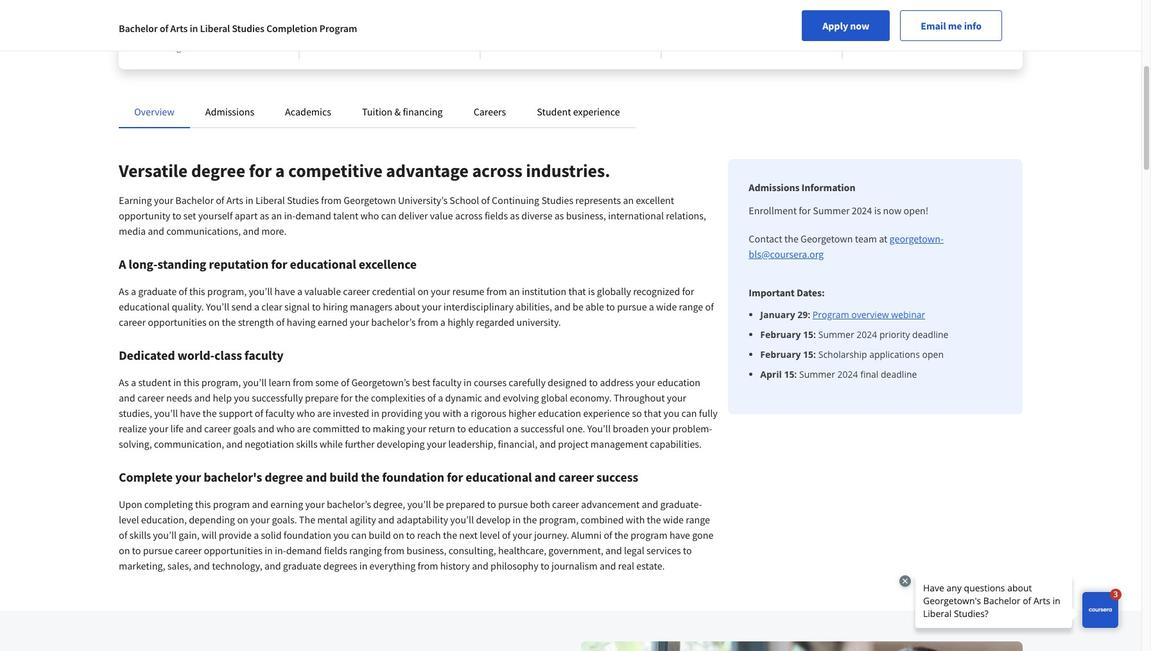 Task type: vqa. For each thing, say whether or not it's contained in the screenshot.


Task type: locate. For each thing, give the bounding box(es) containing it.
0 horizontal spatial you'll
[[206, 301, 229, 313]]

bls@coursera.org
[[749, 248, 824, 261]]

sales,
[[167, 560, 191, 573]]

group
[[359, 16, 381, 28]]

program, up send
[[207, 285, 247, 298]]

0 horizontal spatial skills
[[129, 529, 151, 542]]

wide
[[656, 301, 677, 313], [663, 514, 684, 527]]

earning
[[119, 194, 152, 207]]

1 vertical spatial have
[[180, 407, 201, 420]]

arts inside earning your bachelor of arts in liberal studies from georgetown university's school of continuing studies represents an excellent opportunity to set yourself apart as an in-demand talent who can deliver value across fields as diverse as business, international relations, media and communications, and more.
[[227, 194, 243, 207]]

0 horizontal spatial that
[[569, 285, 586, 298]]

across inside earning your bachelor of arts in liberal studies from georgetown university's school of continuing studies represents an excellent opportunity to set yourself apart as an in-demand talent who can deliver value across fields as diverse as business, international relations, media and communications, and more.
[[455, 209, 483, 222]]

1 vertical spatial opportunities
[[204, 545, 263, 557]]

bachelor's inside as a graduate of this program, you'll have a valuable career credential on your resume from an institution that is globally recognized for educational quality. you'll send a clear signal to hiring managers about your interdisciplinary abilities, and be able to pursue a wide range of career opportunities on the strength of having earned your bachelor's from a highly regarded university.
[[371, 316, 416, 329]]

faculty up "dynamic"
[[433, 376, 462, 389]]

1 horizontal spatial now
[[883, 204, 902, 217]]

pursue
[[617, 301, 647, 313], [498, 498, 528, 511], [143, 545, 173, 557]]

0 horizontal spatial educational
[[119, 301, 170, 313]]

3 as from the left
[[555, 209, 564, 222]]

goals.
[[272, 514, 297, 527]]

school inside earning your bachelor of arts in liberal studies from georgetown university's school of continuing studies represents an excellent opportunity to set yourself apart as an in-demand talent who can deliver value across fields as diverse as business, international relations, media and communications, and more.
[[450, 194, 479, 207]]

where
[[744, 16, 768, 28]]

of
[[160, 22, 168, 35], [254, 29, 262, 40], [216, 194, 224, 207], [481, 194, 490, 207], [179, 285, 187, 298], [705, 301, 714, 313], [276, 316, 285, 329], [341, 376, 350, 389], [427, 392, 436, 405], [255, 407, 263, 420], [119, 529, 127, 542], [502, 529, 511, 542], [604, 529, 612, 542]]

0 vertical spatial deadline
[[913, 329, 949, 341]]

graduate down long-
[[138, 285, 177, 298]]

2 vertical spatial georgetown
[[801, 232, 853, 245]]

list item up priority at the bottom right of the page
[[761, 308, 1002, 322]]

experience inside as a student in this program, you'll learn from some of georgetown's best faculty in courses carefully designed to address your education and career needs and help you successfully prepare for the complexities of a dynamic and evolving global economy. throughout your studies, you'll have the support of faculty who are invested in providing you with a rigorous higher education experience so that you can fully realize your life and career goals and who are committed to making your return to education a successful one. you'll broaden your problem- solving, communication, and negotiation skills while further developing your leadership, financial, and project management capabilities.
[[583, 407, 630, 420]]

have inside as a student in this program, you'll learn from some of georgetown's best faculty in courses carefully designed to address your education and career needs and help you successfully prepare for the complexities of a dynamic and evolving global economy. throughout your studies, you'll have the support of faculty who are invested in providing you with a rigorous higher education experience so that you can fully realize your life and career goals and who are committed to making your return to education a successful one. you'll broaden your problem- solving, communication, and negotiation skills while further developing your leadership, financial, and project management capabilities.
[[180, 407, 201, 420]]

an inside as a graduate of this program, you'll have a valuable career credential on your resume from an institution that is globally recognized for educational quality. you'll send a clear signal to hiring managers about your interdisciplinary abilities, and be able to pursue a wide range of career opportunities on the strength of having earned your bachelor's from a highly regarded university.
[[509, 285, 520, 298]]

february for february 15: summer 2024 priority deadline
[[761, 329, 801, 341]]

degree up yourself
[[191, 159, 245, 182]]

open
[[922, 349, 944, 361]]

level
[[119, 514, 139, 527], [480, 529, 500, 542]]

the down send
[[222, 316, 236, 329]]

an for across
[[623, 194, 634, 207]]

with inside engage in group discussions with professors and peers.
[[428, 16, 444, 28]]

february 15: scholarship applications open
[[761, 349, 944, 361]]

list
[[754, 308, 1002, 381]]

1 list item from the top
[[761, 308, 1002, 322]]

list item containing april 15:
[[761, 368, 1002, 381]]

1 vertical spatial an
[[271, 209, 282, 222]]

this inside as a graduate of this program, you'll have a valuable career credential on your resume from an institution that is globally recognized for educational quality. you'll send a clear signal to hiring managers about your interdisciplinary abilities, and be able to pursue a wide range of career opportunities on the strength of having earned your bachelor's from a highly regarded university.
[[189, 285, 205, 298]]

2 vertical spatial summer
[[800, 369, 835, 381]]

and inside the benefit from affordable tuition and flexible payments.
[[980, 16, 994, 28]]

credential up university
[[177, 16, 215, 28]]

is up able
[[588, 285, 595, 298]]

1 horizontal spatial that
[[644, 407, 662, 420]]

program, inside upon completing this program and earning your bachelor's degree, you'll be prepared to pursue both career advancement and graduate- level education, depending on your goals. the ​​mental agility and adaptability you'll develop in the program, combined with the wide range of skills you'll gain, will provide a solid foundation you can build on to reach the next level of your journey. alumni of the program have gone on to pursue career opportunities in in-demand fields ranging from business, consulting, healthcare, government, and legal services to marketing, sales, and technology, and graduate degrees in everything from history and philosophy to journalism and real estate.
[[539, 514, 579, 527]]

can inside upon completing this program and earning your bachelor's degree, you'll be prepared to pursue both career advancement and graduate- level education, depending on your goals. the ​​mental agility and adaptability you'll develop in the program, combined with the wide range of skills you'll gain, will provide a solid foundation you can build on to reach the next level of your journey. alumni of the program have gone on to pursue career opportunities in in-demand fields ranging from business, consulting, healthcare, government, and legal services to marketing, sales, and technology, and graduate degrees in everything from history and philosophy to journalism and real estate.
[[351, 529, 367, 542]]

1 vertical spatial who
[[297, 407, 315, 420]]

1 horizontal spatial as
[[510, 209, 520, 222]]

1 horizontal spatial liberal
[[256, 194, 285, 207]]

1 vertical spatial across
[[455, 209, 483, 222]]

from right learn at left bottom
[[293, 376, 313, 389]]

and down group
[[361, 29, 376, 40]]

info
[[964, 19, 982, 32]]

communication,
[[154, 438, 224, 451]]

now
[[850, 19, 870, 32], [883, 204, 902, 217]]

from inside earn your credential from georgetown university school of continuing studies.
[[217, 16, 235, 28]]

2024 for priority
[[857, 329, 877, 341]]

0 horizontal spatial is
[[588, 285, 595, 298]]

1 horizontal spatial program
[[813, 309, 849, 321]]

0 vertical spatial summer
[[813, 204, 850, 217]]

careers
[[474, 105, 506, 118]]

will
[[202, 529, 217, 542]]

1 vertical spatial foundation
[[284, 529, 331, 542]]

arts up "studies."
[[170, 22, 188, 35]]

summer for enrollment
[[813, 204, 850, 217]]

resume
[[452, 285, 485, 298]]

quality.
[[172, 301, 204, 313]]

georgetown- bls@coursera.org
[[749, 232, 944, 261]]

1 vertical spatial program
[[631, 529, 668, 542]]

1 horizontal spatial can
[[381, 209, 397, 222]]

georgetown inside earning your bachelor of arts in liberal studies from georgetown university's school of continuing studies represents an excellent opportunity to set yourself apart as an in-demand talent who can deliver value across fields as diverse as business, international relations, media and communications, and more.
[[344, 194, 396, 207]]

2 as from the left
[[510, 209, 520, 222]]

a inside upon completing this program and earning your bachelor's degree, you'll be prepared to pursue both career advancement and graduate- level education, depending on your goals. the ​​mental agility and adaptability you'll develop in the program, combined with the wide range of skills you'll gain, will provide a solid foundation you can build on to reach the next level of your journey. alumni of the program have gone on to pursue career opportunities in in-demand fields ranging from business, consulting, healthcare, government, and legal services to marketing, sales, and technology, and graduate degrees in everything from history and philosophy to journalism and real estate.
[[254, 529, 259, 542]]

foundation down the at the bottom left of page
[[284, 529, 331, 542]]

1 vertical spatial you'll
[[587, 423, 611, 435]]

2024 for is
[[852, 204, 872, 217]]

prepared
[[446, 498, 485, 511]]

career
[[343, 285, 370, 298], [119, 316, 146, 329], [137, 392, 164, 405], [204, 423, 231, 435], [558, 469, 594, 485], [552, 498, 579, 511], [175, 545, 202, 557]]

philosophy
[[491, 560, 539, 573]]

0 vertical spatial be
[[573, 301, 584, 313]]

this up depending
[[195, 498, 211, 511]]

can inside as a student in this program, you'll learn from some of georgetown's best faculty in courses carefully designed to address your education and career needs and help you successfully prepare for the complexities of a dynamic and evolving global economy. throughout your studies, you'll have the support of faculty who are invested in providing you with a rigorous higher education experience so that you can fully realize your life and career goals and who are committed to making your return to education a successful one. you'll broaden your problem- solving, communication, and negotiation skills while further developing your leadership, financial, and project management capabilities.
[[682, 407, 697, 420]]

career down the student
[[137, 392, 164, 405]]

1 vertical spatial faculty
[[433, 376, 462, 389]]

it
[[769, 16, 775, 28]]

bachelor's down about at the top left
[[371, 316, 416, 329]]

1 horizontal spatial education
[[538, 407, 581, 420]]

demand down the at the bottom left of page
[[286, 545, 322, 557]]

real
[[618, 560, 634, 573]]

on up provide
[[237, 514, 248, 527]]

1 vertical spatial february
[[761, 349, 801, 361]]

relations,
[[666, 209, 706, 222]]

15: for summer 2024 priority deadline
[[803, 329, 816, 341]]

1 vertical spatial is
[[588, 285, 595, 298]]

a
[[275, 159, 285, 182], [131, 285, 136, 298], [297, 285, 302, 298], [254, 301, 259, 313], [649, 301, 654, 313], [440, 316, 446, 329], [131, 376, 136, 389], [438, 392, 443, 405], [464, 407, 469, 420], [513, 423, 519, 435], [254, 529, 259, 542]]

scholarship
[[819, 349, 867, 361]]

range
[[679, 301, 703, 313], [686, 514, 710, 527]]

to inside earning your bachelor of arts in liberal studies from georgetown university's school of continuing studies represents an excellent opportunity to set yourself apart as an in-demand talent who can deliver value across fields as diverse as business, international relations, media and communications, and more.
[[172, 209, 181, 222]]

1 vertical spatial arts
[[227, 194, 243, 207]]

your inside earn your credential from georgetown university school of continuing studies.
[[158, 16, 176, 28]]

as for as a graduate of this program, you'll have a valuable career credential on your resume from an institution that is globally recognized for educational quality. you'll send a clear signal to hiring managers about your interdisciplinary abilities, and be able to pursue a wide range of career opportunities on the strength of having earned your bachelor's from a highly regarded university.
[[119, 285, 129, 298]]

2024
[[852, 204, 872, 217], [857, 329, 877, 341], [838, 369, 858, 381]]

earn
[[139, 16, 157, 28]]

a left solid
[[254, 529, 259, 542]]

adaptability
[[397, 514, 448, 527]]

graduate inside as a graduate of this program, you'll have a valuable career credential on your resume from an institution that is globally recognized for educational quality. you'll send a clear signal to hiring managers about your interdisciplinary abilities, and be able to pursue a wide range of career opportunities on the strength of having earned your bachelor's from a highly regarded university.
[[138, 285, 177, 298]]

2 horizontal spatial who
[[361, 209, 379, 222]]

0 vertical spatial with
[[428, 16, 444, 28]]

0 horizontal spatial have
[[180, 407, 201, 420]]

and down goals
[[226, 438, 243, 451]]

pursue inside as a graduate of this program, you'll have a valuable career credential on your resume from an institution that is globally recognized for educational quality. you'll send a clear signal to hiring managers about your interdisciplinary abilities, and be able to pursue a wide range of career opportunities on the strength of having earned your bachelor's from a highly regarded university.
[[617, 301, 647, 313]]

webinar
[[891, 309, 926, 321]]

completing
[[144, 498, 193, 511]]

0 horizontal spatial bachelor
[[119, 22, 158, 35]]

help
[[213, 392, 232, 405]]

email me info button
[[900, 10, 1002, 41]]

you'll up "clear"
[[249, 285, 273, 298]]

georgetown-
[[890, 232, 944, 245]]

benefit
[[864, 16, 891, 28]]

and inside learn when and where it works best for you.
[[728, 16, 743, 28]]

0 vertical spatial in-
[[284, 209, 295, 222]]

in
[[350, 16, 357, 28], [190, 22, 198, 35], [245, 194, 254, 207], [173, 376, 181, 389], [464, 376, 472, 389], [371, 407, 379, 420], [513, 514, 521, 527], [265, 545, 273, 557], [359, 560, 368, 573]]

2024 down program overview webinar link
[[857, 329, 877, 341]]

4 list item from the top
[[761, 368, 1002, 381]]

program left group
[[320, 22, 357, 35]]

continuing inside earning your bachelor of arts in liberal studies from georgetown university's school of continuing studies represents an excellent opportunity to set yourself apart as an in-demand talent who can deliver value across fields as diverse as business, international relations, media and communications, and more.
[[492, 194, 540, 207]]

wide inside as a graduate of this program, you'll have a valuable career credential on your resume from an institution that is globally recognized for educational quality. you'll send a clear signal to hiring managers about your interdisciplinary abilities, and be able to pursue a wide range of career opportunities on the strength of having earned your bachelor's from a highly regarded university.
[[656, 301, 677, 313]]

1 horizontal spatial degree
[[265, 469, 303, 485]]

3 list item from the top
[[761, 348, 1002, 362]]

1 vertical spatial program
[[813, 309, 849, 321]]

1 february from the top
[[761, 329, 801, 341]]

faculty down successfully
[[265, 407, 295, 420]]

fields inside upon completing this program and earning your bachelor's degree, you'll be prepared to pursue both career advancement and graduate- level education, depending on your goals. the ​​mental agility and adaptability you'll develop in the program, combined with the wide range of skills you'll gain, will provide a solid foundation you can build on to reach the next level of your journey. alumni of the program have gone on to pursue career opportunities in in-demand fields ranging from business, consulting, healthcare, government, and legal services to marketing, sales, and technology, and graduate degrees in everything from history and philosophy to journalism and real estate.
[[324, 545, 347, 557]]

final
[[861, 369, 879, 381]]

about
[[395, 301, 420, 313]]

across
[[472, 159, 523, 182], [455, 209, 483, 222]]

and left graduate-
[[642, 498, 658, 511]]

deadline for summer 2024 priority deadline
[[913, 329, 949, 341]]

and right 'sales,'
[[193, 560, 210, 573]]

tuition & financing
[[362, 105, 443, 118]]

2 list item from the top
[[761, 328, 1002, 342]]

deadline down applications
[[881, 369, 917, 381]]

in right develop
[[513, 514, 521, 527]]

2 horizontal spatial can
[[682, 407, 697, 420]]

educational inside as a graduate of this program, you'll have a valuable career credential on your resume from an institution that is globally recognized for educational quality. you'll send a clear signal to hiring managers about your interdisciplinary abilities, and be able to pursue a wide range of career opportunities on the strength of having earned your bachelor's from a highly regarded university.
[[119, 301, 170, 313]]

1 horizontal spatial continuing
[[492, 194, 540, 207]]

you'll left send
[[206, 301, 229, 313]]

february down the january
[[761, 329, 801, 341]]

range down recognized
[[679, 301, 703, 313]]

15: down 29:
[[803, 329, 816, 341]]

complexities
[[371, 392, 425, 405]]

be inside as a graduate of this program, you'll have a valuable career credential on your resume from an institution that is globally recognized for educational quality. you'll send a clear signal to hiring managers about your interdisciplinary abilities, and be able to pursue a wide range of career opportunities on the strength of having earned your bachelor's from a highly regarded university.
[[573, 301, 584, 313]]

this up quality.
[[189, 285, 205, 298]]

have up services
[[670, 529, 690, 542]]

1 vertical spatial now
[[883, 204, 902, 217]]

program, inside as a student in this program, you'll learn from some of georgetown's best faculty in courses carefully designed to address your education and career needs and help you successfully prepare for the complexities of a dynamic and evolving global economy. throughout your studies, you'll have the support of faculty who are invested in providing you with a rigorous higher education experience so that you can fully realize your life and career goals and who are committed to making your return to education a successful one. you'll broaden your problem- solving, communication, and negotiation skills while further developing your leadership, financial, and project management capabilities.
[[201, 376, 241, 389]]

0 horizontal spatial continuing
[[139, 42, 181, 53]]

2 horizontal spatial as
[[555, 209, 564, 222]]

with inside upon completing this program and earning your bachelor's degree, you'll be prepared to pursue both career advancement and graduate- level education, depending on your goals. the ​​mental agility and adaptability you'll develop in the program, combined with the wide range of skills you'll gain, will provide a solid foundation you can build on to reach the next level of your journey. alumni of the program have gone on to pursue career opportunities in in-demand fields ranging from business, consulting, healthcare, government, and legal services to marketing, sales, and technology, and graduate degrees in everything from history and philosophy to journalism and real estate.
[[626, 514, 645, 527]]

skills inside upon completing this program and earning your bachelor's degree, you'll be prepared to pursue both career advancement and graduate- level education, depending on your goals. the ​​mental agility and adaptability you'll develop in the program, combined with the wide range of skills you'll gain, will provide a solid foundation you can build on to reach the next level of your journey. alumni of the program have gone on to pursue career opportunities in in-demand fields ranging from business, consulting, healthcare, government, and legal services to marketing, sales, and technology, and graduate degrees in everything from history and philosophy to journalism and real estate.
[[129, 529, 151, 542]]

fields inside earning your bachelor of arts in liberal studies from georgetown university's school of continuing studies represents an excellent opportunity to set yourself apart as an in-demand talent who can deliver value across fields as diverse as business, international relations, media and communications, and more.
[[485, 209, 508, 222]]

have inside as a graduate of this program, you'll have a valuable career credential on your resume from an institution that is globally recognized for educational quality. you'll send a clear signal to hiring managers about your interdisciplinary abilities, and be able to pursue a wide range of career opportunities on the strength of having earned your bachelor's from a highly regarded university.
[[275, 285, 295, 298]]

summer
[[813, 204, 850, 217], [819, 329, 854, 341], [800, 369, 835, 381]]

develop
[[476, 514, 511, 527]]

1 horizontal spatial pursue
[[498, 498, 528, 511]]

this up needs
[[184, 376, 199, 389]]

economy.
[[570, 392, 612, 405]]

communications,
[[166, 225, 241, 238]]

0 vertical spatial pursue
[[617, 301, 647, 313]]

0 vertical spatial georgetown
[[139, 29, 185, 40]]

the inside as a graduate of this program, you'll have a valuable career credential on your resume from an institution that is globally recognized for educational quality. you'll send a clear signal to hiring managers about your interdisciplinary abilities, and be able to pursue a wide range of career opportunities on the strength of having earned your bachelor's from a highly regarded university.
[[222, 316, 236, 329]]

studies,
[[119, 407, 152, 420]]

estate.
[[637, 560, 665, 573]]

bachelor
[[119, 22, 158, 35], [175, 194, 214, 207]]

list item containing january 29:
[[761, 308, 1002, 322]]

and down courses
[[484, 392, 501, 405]]

in- inside upon completing this program and earning your bachelor's degree, you'll be prepared to pursue both career advancement and graduate- level education, depending on your goals. the ​​mental agility and adaptability you'll develop in the program, combined with the wide range of skills you'll gain, will provide a solid foundation you can build on to reach the next level of your journey. alumni of the program have gone on to pursue career opportunities in in-demand fields ranging from business, consulting, healthcare, government, and legal services to marketing, sales, and technology, and graduate degrees in everything from history and philosophy to journalism and real estate.
[[275, 545, 286, 557]]

1 vertical spatial business,
[[407, 545, 447, 557]]

opportunity
[[119, 209, 170, 222]]

best inside learn when and where it works best for you.
[[801, 16, 817, 28]]

0 horizontal spatial school
[[227, 29, 252, 40]]

0 vertical spatial 2024
[[852, 204, 872, 217]]

​​mental
[[317, 514, 348, 527]]

financial,
[[498, 438, 538, 451]]

pursue down the globally
[[617, 301, 647, 313]]

1 vertical spatial best
[[412, 376, 430, 389]]

as down a
[[119, 285, 129, 298]]

0 vertical spatial best
[[801, 16, 817, 28]]

your up capabilities.
[[651, 423, 671, 435]]

program, up journey.
[[539, 514, 579, 527]]

1 horizontal spatial arts
[[227, 194, 243, 207]]

that right so
[[644, 407, 662, 420]]

list item up final on the bottom right of page
[[761, 348, 1002, 362]]

be left able
[[573, 301, 584, 313]]

1 horizontal spatial school
[[450, 194, 479, 207]]

demand inside earning your bachelor of arts in liberal studies from georgetown university's school of continuing studies represents an excellent opportunity to set yourself apart as an in-demand talent who can deliver value across fields as diverse as business, international relations, media and communications, and more.
[[295, 209, 331, 222]]

are down prepare at the bottom of page
[[317, 407, 331, 420]]

1 vertical spatial skills
[[129, 529, 151, 542]]

and inside engage in group discussions with professors and peers.
[[361, 29, 376, 40]]

2 vertical spatial an
[[509, 285, 520, 298]]

0 horizontal spatial an
[[271, 209, 282, 222]]

earning your bachelor of arts in liberal studies from georgetown university's school of continuing studies represents an excellent opportunity to set yourself apart as an in-demand talent who can deliver value across fields as diverse as business, international relations, media and communications, and more.
[[119, 194, 706, 238]]

0 vertical spatial program
[[320, 22, 357, 35]]

fields up degrees
[[324, 545, 347, 557]]

education down rigorous
[[468, 423, 511, 435]]

that inside as a graduate of this program, you'll have a valuable career credential on your resume from an institution that is globally recognized for educational quality. you'll send a clear signal to hiring managers about your interdisciplinary abilities, and be able to pursue a wide range of career opportunities on the strength of having earned your bachelor's from a highly regarded university.
[[569, 285, 586, 298]]

clear
[[261, 301, 282, 313]]

0 vertical spatial credential
[[177, 16, 215, 28]]

2 as from the top
[[119, 376, 129, 389]]

school up value
[[450, 194, 479, 207]]

for inside as a student in this program, you'll learn from some of georgetown's best faculty in courses carefully designed to address your education and career needs and help you successfully prepare for the complexities of a dynamic and evolving global economy. throughout your studies, you'll have the support of faculty who are invested in providing you with a rigorous higher education experience so that you can fully realize your life and career goals and who are committed to making your return to education a successful one. you'll broaden your problem- solving, communication, and negotiation skills while further developing your leadership, financial, and project management capabilities.
[[341, 392, 353, 405]]

foundation inside upon completing this program and earning your bachelor's degree, you'll be prepared to pursue both career advancement and graduate- level education, depending on your goals. the ​​mental agility and adaptability you'll develop in the program, combined with the wide range of skills you'll gain, will provide a solid foundation you can build on to reach the next level of your journey. alumni of the program have gone on to pursue career opportunities in in-demand fields ranging from business, consulting, healthcare, government, and legal services to marketing, sales, and technology, and graduate degrees in everything from history and philosophy to journalism and real estate.
[[284, 529, 331, 542]]

degree,
[[373, 498, 405, 511]]

in- up more.
[[284, 209, 295, 222]]

0 vertical spatial you'll
[[206, 301, 229, 313]]

1 vertical spatial credential
[[372, 285, 416, 298]]

0 vertical spatial business,
[[566, 209, 606, 222]]

as inside as a student in this program, you'll learn from some of georgetown's best faculty in courses carefully designed to address your education and career needs and help you successfully prepare for the complexities of a dynamic and evolving global economy. throughout your studies, you'll have the support of faculty who are invested in providing you with a rigorous higher education experience so that you can fully realize your life and career goals and who are committed to making your return to education a successful one. you'll broaden your problem- solving, communication, and negotiation skills while further developing your leadership, financial, and project management capabilities.
[[119, 376, 129, 389]]

studies right university
[[232, 22, 264, 35]]

deadline up open
[[913, 329, 949, 341]]

2 vertical spatial 2024
[[838, 369, 858, 381]]

return
[[429, 423, 455, 435]]

and down solid
[[265, 560, 281, 573]]

from down about at the top left
[[418, 316, 438, 329]]

2 vertical spatial have
[[670, 529, 690, 542]]

educational down long-
[[119, 301, 170, 313]]

opportunities inside as a graduate of this program, you'll have a valuable career credential on your resume from an institution that is globally recognized for educational quality. you'll send a clear signal to hiring managers about your interdisciplinary abilities, and be able to pursue a wide range of career opportunities on the strength of having earned your bachelor's from a highly regarded university.
[[148, 316, 207, 329]]

that up able
[[569, 285, 586, 298]]

georgetown
[[139, 29, 185, 40], [344, 194, 396, 207], [801, 232, 853, 245]]

credential inside earn your credential from georgetown university school of continuing studies.
[[177, 16, 215, 28]]

1 vertical spatial that
[[644, 407, 662, 420]]

2 horizontal spatial have
[[670, 529, 690, 542]]

0 horizontal spatial business,
[[407, 545, 447, 557]]

best up complexities
[[412, 376, 430, 389]]

range inside as a graduate of this program, you'll have a valuable career credential on your resume from an institution that is globally recognized for educational quality. you'll send a clear signal to hiring managers about your interdisciplinary abilities, and be able to pursue a wide range of career opportunities on the strength of having earned your bachelor's from a highly regarded university.
[[679, 301, 703, 313]]

you'll down education,
[[153, 529, 177, 542]]

continuing down earn
[[139, 42, 181, 53]]

program, for send
[[207, 285, 247, 298]]

0 vertical spatial fields
[[485, 209, 508, 222]]

student experience
[[537, 105, 620, 118]]

this for quality.
[[189, 285, 205, 298]]

1 vertical spatial bachelor
[[175, 194, 214, 207]]

build inside upon completing this program and earning your bachelor's degree, you'll be prepared to pursue both career advancement and graduate- level education, depending on your goals. the ​​mental agility and adaptability you'll develop in the program, combined with the wide range of skills you'll gain, will provide a solid foundation you can build on to reach the next level of your journey. alumni of the program have gone on to pursue career opportunities in in-demand fields ranging from business, consulting, healthcare, government, and legal services to marketing, sales, and technology, and graduate degrees in everything from history and philosophy to journalism and real estate.
[[369, 529, 391, 542]]

life
[[170, 423, 184, 435]]

financing
[[403, 105, 443, 118]]

wide down graduate-
[[663, 514, 684, 527]]

build up ranging
[[369, 529, 391, 542]]

0 vertical spatial as
[[119, 285, 129, 298]]

1 vertical spatial program,
[[201, 376, 241, 389]]

april 15: summer 2024 final deadline
[[761, 369, 917, 381]]

as inside as a graduate of this program, you'll have a valuable career credential on your resume from an institution that is globally recognized for educational quality. you'll send a clear signal to hiring managers about your interdisciplinary abilities, and be able to pursue a wide range of career opportunities on the strength of having earned your bachelor's from a highly regarded university.
[[119, 285, 129, 298]]

degrees
[[324, 560, 357, 573]]

0 horizontal spatial program
[[213, 498, 250, 511]]

and down opportunity
[[148, 225, 164, 238]]

reach
[[417, 529, 441, 542]]

1 horizontal spatial you'll
[[587, 423, 611, 435]]

your up the at the bottom left of page
[[305, 498, 325, 511]]

best
[[801, 16, 817, 28], [412, 376, 430, 389]]

graduate
[[138, 285, 177, 298], [283, 560, 321, 573]]

education down global
[[538, 407, 581, 420]]

you'll inside as a graduate of this program, you'll have a valuable career credential on your resume from an institution that is globally recognized for educational quality. you'll send a clear signal to hiring managers about your interdisciplinary abilities, and be able to pursue a wide range of career opportunities on the strength of having earned your bachelor's from a highly regarded university.
[[249, 285, 273, 298]]

georgetown inside earn your credential from georgetown university school of continuing studies.
[[139, 29, 185, 40]]

value
[[430, 209, 453, 222]]

can down agility
[[351, 529, 367, 542]]

continuing up diverse
[[492, 194, 540, 207]]

graduate-
[[661, 498, 702, 511]]

1 vertical spatial fields
[[324, 545, 347, 557]]

build down while
[[330, 469, 359, 485]]

1 horizontal spatial build
[[369, 529, 391, 542]]

0 horizontal spatial pursue
[[143, 545, 173, 557]]

georgetown up talent
[[344, 194, 396, 207]]

business, down reach
[[407, 545, 447, 557]]

in- inside earning your bachelor of arts in liberal studies from georgetown university's school of continuing studies represents an excellent opportunity to set yourself apart as an in-demand talent who can deliver value across fields as diverse as business, international relations, media and communications, and more.
[[284, 209, 295, 222]]

developing
[[377, 438, 425, 451]]

list item
[[761, 308, 1002, 322], [761, 328, 1002, 342], [761, 348, 1002, 362], [761, 368, 1002, 381]]

2 vertical spatial who
[[276, 423, 295, 435]]

1 horizontal spatial business,
[[566, 209, 606, 222]]

liberal inside earning your bachelor of arts in liberal studies from georgetown university's school of continuing studies represents an excellent opportunity to set yourself apart as an in-demand talent who can deliver value across fields as diverse as business, international relations, media and communications, and more.
[[256, 194, 285, 207]]

realize
[[119, 423, 147, 435]]

0 vertical spatial program,
[[207, 285, 247, 298]]

your up the healthcare, in the left bottom of the page
[[513, 529, 532, 542]]

1 vertical spatial experience
[[583, 407, 630, 420]]

your up opportunity
[[154, 194, 173, 207]]

from up payments.
[[893, 16, 910, 28]]

credential up about at the top left
[[372, 285, 416, 298]]

have up signal
[[275, 285, 295, 298]]

provide
[[219, 529, 252, 542]]

who right talent
[[361, 209, 379, 222]]

experience down economy.
[[583, 407, 630, 420]]

upon completing this program and earning your bachelor's degree, you'll be prepared to pursue both career advancement and graduate- level education, depending on your goals. the ​​mental agility and adaptability you'll develop in the program, combined with the wide range of skills you'll gain, will provide a solid foundation you can build on to reach the next level of your journey. alumni of the program have gone on to pursue career opportunities in in-demand fields ranging from business, consulting, healthcare, government, and legal services to marketing, sales, and technology, and graduate degrees in everything from history and philosophy to journalism and real estate.
[[119, 498, 714, 573]]

program, inside as a graduate of this program, you'll have a valuable career credential on your resume from an institution that is globally recognized for educational quality. you'll send a clear signal to hiring managers about your interdisciplinary abilities, and be able to pursue a wide range of career opportunities on the strength of having earned your bachelor's from a highly regarded university.
[[207, 285, 247, 298]]

this inside upon completing this program and earning your bachelor's degree, you'll be prepared to pursue both career advancement and graduate- level education, depending on your goals. the ​​mental agility and adaptability you'll develop in the program, combined with the wide range of skills you'll gain, will provide a solid foundation you can build on to reach the next level of your journey. alumni of the program have gone on to pursue career opportunities in in-demand fields ranging from business, consulting, healthcare, government, and legal services to marketing, sales, and technology, and graduate degrees in everything from history and philosophy to journalism and real estate.
[[195, 498, 211, 511]]

pursue up develop
[[498, 498, 528, 511]]

apply now
[[823, 19, 870, 32]]

and down the 'institution'
[[554, 301, 571, 313]]

1 horizontal spatial bachelor
[[175, 194, 214, 207]]

0 vertical spatial that
[[569, 285, 586, 298]]

business, down represents
[[566, 209, 606, 222]]

0 vertical spatial february
[[761, 329, 801, 341]]

1 horizontal spatial fields
[[485, 209, 508, 222]]

2 february from the top
[[761, 349, 801, 361]]

to up leadership,
[[457, 423, 466, 435]]

faculty up learn at left bottom
[[245, 347, 284, 363]]

1 vertical spatial admissions
[[749, 181, 800, 194]]

you'll up adaptability
[[407, 498, 431, 511]]

15: right april
[[784, 369, 797, 381]]

bachelor's inside upon completing this program and earning your bachelor's degree, you'll be prepared to pursue both career advancement and graduate- level education, depending on your goals. the ​​mental agility and adaptability you'll develop in the program, combined with the wide range of skills you'll gain, will provide a solid foundation you can build on to reach the next level of your journey. alumni of the program have gone on to pursue career opportunities in in-demand fields ranging from business, consulting, healthcare, government, and legal services to marketing, sales, and technology, and graduate degrees in everything from history and philosophy to journalism and real estate.
[[327, 498, 371, 511]]

your down providing
[[407, 423, 426, 435]]

competitive
[[288, 159, 383, 182]]

from inside earning your bachelor of arts in liberal studies from georgetown university's school of continuing studies represents an excellent opportunity to set yourself apart as an in-demand talent who can deliver value across fields as diverse as business, international relations, media and communications, and more.
[[321, 194, 342, 207]]

flexible
[[864, 29, 891, 40]]

this inside as a student in this program, you'll learn from some of georgetown's best faculty in courses carefully designed to address your education and career needs and help you successfully prepare for the complexities of a dynamic and evolving global economy. throughout your studies, you'll have the support of faculty who are invested in providing you with a rigorous higher education experience so that you can fully realize your life and career goals and who are committed to making your return to education a successful one. you'll broaden your problem- solving, communication, and negotiation skills while further developing your leadership, financial, and project management capabilities.
[[184, 376, 199, 389]]

have inside upon completing this program and earning your bachelor's degree, you'll be prepared to pursue both career advancement and graduate- level education, depending on your goals. the ​​mental agility and adaptability you'll develop in the program, combined with the wide range of skills you'll gain, will provide a solid foundation you can build on to reach the next level of your journey. alumni of the program have gone on to pursue career opportunities in in-demand fields ranging from business, consulting, healthcare, government, and legal services to marketing, sales, and technology, and graduate degrees in everything from history and philosophy to journalism and real estate.
[[670, 529, 690, 542]]

0 horizontal spatial foundation
[[284, 529, 331, 542]]

2 vertical spatial educational
[[466, 469, 532, 485]]

liberal up apart
[[256, 194, 285, 207]]

0 vertical spatial continuing
[[139, 42, 181, 53]]

a up financial,
[[513, 423, 519, 435]]

1 horizontal spatial have
[[275, 285, 295, 298]]

a down "dynamic"
[[464, 407, 469, 420]]

1 as from the top
[[119, 285, 129, 298]]

is inside as a graduate of this program, you'll have a valuable career credential on your resume from an institution that is globally recognized for educational quality. you'll send a clear signal to hiring managers about your interdisciplinary abilities, and be able to pursue a wide range of career opportunities on the strength of having earned your bachelor's from a highly regarded university.
[[588, 285, 595, 298]]

1 vertical spatial 2024
[[857, 329, 877, 341]]

contact
[[749, 232, 783, 245]]

0 vertical spatial demand
[[295, 209, 331, 222]]

2 horizontal spatial education
[[657, 376, 701, 389]]

from up everything
[[384, 545, 405, 557]]

history
[[440, 560, 470, 573]]

can inside earning your bachelor of arts in liberal studies from georgetown university's school of continuing studies represents an excellent opportunity to set yourself apart as an in-demand talent who can deliver value across fields as diverse as business, international relations, media and communications, and more.
[[381, 209, 397, 222]]

0 vertical spatial across
[[472, 159, 523, 182]]

address
[[600, 376, 634, 389]]



Task type: describe. For each thing, give the bounding box(es) containing it.
bachelor's
[[204, 469, 262, 485]]

credential inside as a graduate of this program, you'll have a valuable career credential on your resume from an institution that is globally recognized for educational quality. you'll send a clear signal to hiring managers about your interdisciplinary abilities, and be able to pursue a wide range of career opportunities on the strength of having earned your bachelor's from a highly regarded university.
[[372, 285, 416, 298]]

a left the student
[[131, 376, 136, 389]]

2 vertical spatial faculty
[[265, 407, 295, 420]]

&
[[395, 105, 401, 118]]

on up dedicated world-class faculty
[[209, 316, 220, 329]]

government,
[[549, 545, 604, 557]]

in up "dynamic"
[[464, 376, 472, 389]]

throughout
[[614, 392, 665, 405]]

bachelor of arts in liberal studies completion program
[[119, 22, 357, 35]]

you'll inside as a student in this program, you'll learn from some of georgetown's best faculty in courses carefully designed to address your education and career needs and help you successfully prepare for the complexities of a dynamic and evolving global economy. throughout your studies, you'll have the support of faculty who are invested in providing you with a rigorous higher education experience so that you can fully realize your life and career goals and who are committed to making your return to education a successful one. you'll broaden your problem- solving, communication, and negotiation skills while further developing your leadership, financial, and project management capabilities.
[[587, 423, 611, 435]]

an for managers
[[509, 285, 520, 298]]

prepare
[[305, 392, 339, 405]]

a up signal
[[297, 285, 302, 298]]

0 horizontal spatial studies
[[232, 22, 264, 35]]

and down successful
[[540, 438, 556, 451]]

university.
[[517, 316, 561, 329]]

engage
[[320, 16, 348, 28]]

in inside engage in group discussions with professors and peers.
[[350, 16, 357, 28]]

to left reach
[[406, 529, 415, 542]]

0 vertical spatial liberal
[[200, 22, 230, 35]]

program overview webinar link
[[813, 309, 926, 321]]

wide inside upon completing this program and earning your bachelor's degree, you'll be prepared to pursue both career advancement and graduate- level education, depending on your goals. the ​​mental agility and adaptability you'll develop in the program, combined with the wide range of skills you'll gain, will provide a solid foundation you can build on to reach the next level of your journey. alumni of the program have gone on to pursue career opportunities in in-demand fields ranging from business, consulting, healthcare, government, and legal services to marketing, sales, and technology, and graduate degrees in everything from history and philosophy to journalism and real estate.
[[663, 514, 684, 527]]

regarded
[[476, 316, 515, 329]]

you up support
[[234, 392, 250, 405]]

in up needs
[[173, 376, 181, 389]]

solid
[[261, 529, 282, 542]]

consulting,
[[449, 545, 496, 557]]

0 horizontal spatial degree
[[191, 159, 245, 182]]

both
[[530, 498, 550, 511]]

2024 for final
[[838, 369, 858, 381]]

bachelor inside earning your bachelor of arts in liberal studies from georgetown university's school of continuing studies represents an excellent opportunity to set yourself apart as an in-demand talent who can deliver value across fields as diverse as business, international relations, media and communications, and more.
[[175, 194, 214, 207]]

you up 'problem-' in the right of the page
[[664, 407, 680, 420]]

admissions for admissions information
[[749, 181, 800, 194]]

having
[[287, 316, 316, 329]]

a down long-
[[131, 285, 136, 298]]

advancement
[[581, 498, 640, 511]]

0 vertical spatial faculty
[[245, 347, 284, 363]]

to down valuable
[[312, 301, 321, 313]]

standing
[[158, 256, 206, 272]]

your up solid
[[250, 514, 270, 527]]

february for february 15: scholarship applications open
[[761, 349, 801, 361]]

you inside upon completing this program and earning your bachelor's degree, you'll be prepared to pursue both career advancement and graduate- level education, depending on your goals. the ​​mental agility and adaptability you'll develop in the program, combined with the wide range of skills you'll gain, will provide a solid foundation you can build on to reach the next level of your journey. alumni of the program have gone on to pursue career opportunities in in-demand fields ranging from business, consulting, healthcare, government, and legal services to marketing, sales, and technology, and graduate degrees in everything from history and philosophy to journalism and real estate.
[[333, 529, 349, 542]]

your inside earning your bachelor of arts in liberal studies from georgetown university's school of continuing studies represents an excellent opportunity to set yourself apart as an in-demand talent who can deliver value across fields as diverse as business, international relations, media and communications, and more.
[[154, 194, 173, 207]]

that inside as a student in this program, you'll learn from some of georgetown's best faculty in courses carefully designed to address your education and career needs and help you successfully prepare for the complexities of a dynamic and evolving global economy. throughout your studies, you'll have the support of faculty who are invested in providing you with a rigorous higher education experience so that you can fully realize your life and career goals and who are committed to making your return to education a successful one. you'll broaden your problem- solving, communication, and negotiation skills while further developing your leadership, financial, and project management capabilities.
[[644, 407, 662, 420]]

at
[[879, 232, 888, 245]]

support
[[219, 407, 253, 420]]

of inside earn your credential from georgetown university school of continuing studies.
[[254, 29, 262, 40]]

priority
[[880, 329, 910, 341]]

technology,
[[212, 560, 262, 573]]

and up real
[[606, 545, 622, 557]]

summer for february
[[819, 329, 854, 341]]

agility
[[350, 514, 376, 527]]

upon
[[119, 498, 142, 511]]

your down 'return'
[[427, 438, 446, 451]]

the up invested
[[355, 392, 369, 405]]

2 horizontal spatial educational
[[466, 469, 532, 485]]

2 vertical spatial education
[[468, 423, 511, 435]]

when
[[706, 16, 726, 28]]

in down solid
[[265, 545, 273, 557]]

from inside the benefit from affordable tuition and flexible payments.
[[893, 16, 910, 28]]

leadership,
[[448, 438, 496, 451]]

contact the georgetown team at
[[749, 232, 890, 245]]

2 horizontal spatial studies
[[542, 194, 574, 207]]

versatile degree for a competitive advantage across industries.
[[119, 159, 610, 182]]

your left the life
[[149, 423, 168, 435]]

making
[[373, 423, 405, 435]]

1 as from the left
[[260, 209, 269, 222]]

project
[[558, 438, 589, 451]]

student
[[138, 376, 171, 389]]

the
[[299, 514, 315, 527]]

admissions link
[[205, 105, 254, 118]]

0 vertical spatial level
[[119, 514, 139, 527]]

you up 'return'
[[425, 407, 441, 420]]

highly
[[448, 316, 474, 329]]

a left highly
[[440, 316, 446, 329]]

for down "admissions information"
[[799, 204, 811, 217]]

from inside as a student in this program, you'll learn from some of georgetown's best faculty in courses carefully designed to address your education and career needs and help you successfully prepare for the complexities of a dynamic and evolving global economy. throughout your studies, you'll have the support of faculty who are invested in providing you with a rigorous higher education experience so that you can fully realize your life and career goals and who are committed to making your return to education a successful one. you'll broaden your problem- solving, communication, and negotiation skills while further developing your leadership, financial, and project management capabilities.
[[293, 376, 313, 389]]

0 horizontal spatial program
[[320, 22, 357, 35]]

the down help
[[203, 407, 217, 420]]

0 horizontal spatial who
[[276, 423, 295, 435]]

on up about at the top left
[[418, 285, 429, 298]]

excellent
[[636, 194, 674, 207]]

you'll left learn at left bottom
[[243, 376, 267, 389]]

career down support
[[204, 423, 231, 435]]

diverse
[[522, 209, 553, 222]]

with inside as a student in this program, you'll learn from some of georgetown's best faculty in courses carefully designed to address your education and career needs and help you successfully prepare for the complexities of a dynamic and evolving global economy. throughout your studies, you'll have the support of faculty who are invested in providing you with a rigorous higher education experience so that you can fully realize your life and career goals and who are committed to making your return to education a successful one. you'll broaden your problem- solving, communication, and negotiation skills while further developing your leadership, financial, and project management capabilities.
[[443, 407, 462, 420]]

on up marketing,
[[119, 545, 130, 557]]

0 vertical spatial are
[[317, 407, 331, 420]]

to up the further
[[362, 423, 371, 435]]

apply now button
[[802, 10, 890, 41]]

to right services
[[683, 545, 692, 557]]

to up economy.
[[589, 376, 598, 389]]

further
[[345, 438, 375, 451]]

admissions for admissions
[[205, 105, 254, 118]]

1 horizontal spatial is
[[874, 204, 881, 217]]

your down communication,
[[175, 469, 201, 485]]

range inside upon completing this program and earning your bachelor's degree, you'll be prepared to pursue both career advancement and graduate- level education, depending on your goals. the ​​mental agility and adaptability you'll develop in the program, combined with the wide range of skills you'll gain, will provide a solid foundation you can build on to reach the next level of your journey. alumni of the program have gone on to pursue career opportunities in in-demand fields ranging from business, consulting, healthcare, government, and legal services to marketing, sales, and technology, and graduate degrees in everything from history and philosophy to journalism and real estate.
[[686, 514, 710, 527]]

peers.
[[378, 29, 401, 40]]

1 horizontal spatial foundation
[[382, 469, 444, 485]]

school inside earn your credential from georgetown university school of continuing studies.
[[227, 29, 252, 40]]

broaden
[[613, 423, 649, 435]]

in inside earning your bachelor of arts in liberal studies from georgetown university's school of continuing studies represents an excellent opportunity to set yourself apart as an in-demand talent who can deliver value across fields as diverse as business, international relations, media and communications, and more.
[[245, 194, 254, 207]]

be inside upon completing this program and earning your bachelor's degree, you'll be prepared to pursue both career advancement and graduate- level education, depending on your goals. the ​​mental agility and adaptability you'll develop in the program, combined with the wide range of skills you'll gain, will provide a solid foundation you can build on to reach the next level of your journey. alumni of the program have gone on to pursue career opportunities in in-demand fields ranging from business, consulting, healthcare, government, and legal services to marketing, sales, and technology, and graduate degrees in everything from history and philosophy to journalism and real estate.
[[433, 498, 444, 511]]

success
[[597, 469, 638, 485]]

your down managers at the left top of the page
[[350, 316, 369, 329]]

tuition
[[362, 105, 393, 118]]

enrollment for summer 2024 is now open!
[[749, 204, 929, 217]]

and down while
[[306, 469, 327, 485]]

1 vertical spatial degree
[[265, 469, 303, 485]]

career down gain,
[[175, 545, 202, 557]]

you'll down prepared
[[450, 514, 474, 527]]

university
[[187, 29, 225, 40]]

1 vertical spatial education
[[538, 407, 581, 420]]

opportunities inside upon completing this program and earning your bachelor's degree, you'll be prepared to pursue both career advancement and graduate- level education, depending on your goals. the ​​mental agility and adaptability you'll develop in the program, combined with the wide range of skills you'll gain, will provide a solid foundation you can build on to reach the next level of your journey. alumni of the program have gone on to pursue career opportunities in in-demand fields ranging from business, consulting, healthcare, government, and legal services to marketing, sales, and technology, and graduate degrees in everything from history and philosophy to journalism and real estate.
[[204, 545, 263, 557]]

for up prepared
[[447, 469, 463, 485]]

and up negotiation at the left bottom of page
[[258, 423, 274, 435]]

in up "studies."
[[190, 22, 198, 35]]

the down graduate-
[[647, 514, 661, 527]]

1 vertical spatial pursue
[[498, 498, 528, 511]]

and inside as a graduate of this program, you'll have a valuable career credential on your resume from an institution that is globally recognized for educational quality. you'll send a clear signal to hiring managers about your interdisciplinary abilities, and be able to pursue a wide range of career opportunities on the strength of having earned your bachelor's from a highly regarded university.
[[554, 301, 571, 313]]

and left real
[[600, 560, 616, 573]]

a down recognized
[[649, 301, 654, 313]]

15: for scholarship applications open
[[803, 349, 816, 361]]

and left help
[[194, 392, 211, 405]]

academics link
[[285, 105, 331, 118]]

courses
[[474, 376, 507, 389]]

career up managers at the left top of the page
[[343, 285, 370, 298]]

industries.
[[526, 159, 610, 182]]

class
[[215, 347, 242, 363]]

tuition & financing link
[[362, 105, 443, 118]]

summer for april
[[800, 369, 835, 381]]

0 vertical spatial experience
[[573, 105, 620, 118]]

versatile
[[119, 159, 188, 182]]

from up the interdisciplinary
[[487, 285, 507, 298]]

advantage
[[386, 159, 469, 182]]

designed
[[548, 376, 587, 389]]

and up communication,
[[186, 423, 202, 435]]

the up legal
[[615, 529, 629, 542]]

for inside learn when and where it works best for you.
[[683, 29, 693, 40]]

affordable
[[912, 16, 951, 28]]

january
[[761, 309, 795, 321]]

important dates:
[[749, 286, 825, 299]]

important
[[749, 286, 795, 299]]

1 horizontal spatial program
[[631, 529, 668, 542]]

as for as a student in this program, you'll learn from some of georgetown's best faculty in courses carefully designed to address your education and career needs and help you successfully prepare for the complexities of a dynamic and evolving global economy. throughout your studies, you'll have the support of faculty who are invested in providing you with a rigorous higher education experience so that you can fully realize your life and career goals and who are committed to making your return to education a successful one. you'll broaden your problem- solving, communication, and negotiation skills while further developing your leadership, financial, and project management capabilities.
[[119, 376, 129, 389]]

goals
[[233, 423, 256, 435]]

0 vertical spatial program
[[213, 498, 250, 511]]

for up apart
[[249, 159, 272, 182]]

the up degree,
[[361, 469, 380, 485]]

1 horizontal spatial studies
[[287, 194, 319, 207]]

career up dedicated
[[119, 316, 146, 329]]

demand inside upon completing this program and earning your bachelor's degree, you'll be prepared to pursue both career advancement and graduate- level education, depending on your goals. the ​​mental agility and adaptability you'll develop in the program, combined with the wide range of skills you'll gain, will provide a solid foundation you can build on to reach the next level of your journey. alumni of the program have gone on to pursue career opportunities in in-demand fields ranging from business, consulting, healthcare, government, and legal services to marketing, sales, and technology, and graduate degrees in everything from history and philosophy to journalism and real estate.
[[286, 545, 322, 557]]

learn
[[683, 16, 704, 28]]

business, inside earning your bachelor of arts in liberal studies from georgetown university's school of continuing studies represents an excellent opportunity to set yourself apart as an in-demand talent who can deliver value across fields as diverse as business, international relations, media and communications, and more.
[[566, 209, 606, 222]]

works
[[776, 16, 799, 28]]

the down both
[[523, 514, 537, 527]]

you'll inside as a graduate of this program, you'll have a valuable career credential on your resume from an institution that is globally recognized for educational quality. you'll send a clear signal to hiring managers about your interdisciplinary abilities, and be able to pursue a wide range of career opportunities on the strength of having earned your bachelor's from a highly regarded university.
[[206, 301, 229, 313]]

career down project
[[558, 469, 594, 485]]

you'll up the life
[[154, 407, 178, 420]]

the left next
[[443, 529, 457, 542]]

career right both
[[552, 498, 579, 511]]

best inside as a student in this program, you'll learn from some of georgetown's best faculty in courses carefully designed to address your education and career needs and help you successfully prepare for the complexities of a dynamic and evolving global economy. throughout your studies, you'll have the support of faculty who are invested in providing you with a rigorous higher education experience so that you can fully realize your life and career goals and who are committed to making your return to education a successful one. you'll broaden your problem- solving, communication, and negotiation skills while further developing your leadership, financial, and project management capabilities.
[[412, 376, 430, 389]]

0 vertical spatial education
[[657, 376, 701, 389]]

a left "dynamic"
[[438, 392, 443, 405]]

on down adaptability
[[393, 529, 404, 542]]

and down degree,
[[378, 514, 395, 527]]

program inside 'list'
[[813, 309, 849, 321]]

program, for help
[[201, 376, 241, 389]]

more.
[[262, 225, 287, 238]]

skills inside as a student in this program, you'll learn from some of georgetown's best faculty in courses carefully designed to address your education and career needs and help you successfully prepare for the complexities of a dynamic and evolving global economy. throughout your studies, you'll have the support of faculty who are invested in providing you with a rigorous higher education experience so that you can fully realize your life and career goals and who are committed to making your return to education a successful one. you'll broaden your problem- solving, communication, and negotiation skills while further developing your leadership, financial, and project management capabilities.
[[296, 438, 318, 451]]

your up 'problem-' in the right of the page
[[667, 392, 687, 405]]

legal
[[624, 545, 645, 557]]

georgetown- bls@coursera.org link
[[749, 232, 944, 261]]

your right about at the top left
[[422, 301, 442, 313]]

invested
[[333, 407, 369, 420]]

1 vertical spatial level
[[480, 529, 500, 542]]

strength
[[238, 316, 274, 329]]

the up bls@coursera.org
[[785, 232, 799, 245]]

as a graduate of this program, you'll have a valuable career credential on your resume from an institution that is globally recognized for educational quality. you'll send a clear signal to hiring managers about your interdisciplinary abilities, and be able to pursue a wide range of career opportunities on the strength of having earned your bachelor's from a highly regarded university.
[[119, 285, 714, 329]]

and up both
[[535, 469, 556, 485]]

for inside as a graduate of this program, you'll have a valuable career credential on your resume from an institution that is globally recognized for educational quality. you'll send a clear signal to hiring managers about your interdisciplinary abilities, and be able to pursue a wide range of career opportunities on the strength of having earned your bachelor's from a highly regarded university.
[[682, 285, 694, 298]]

global
[[541, 392, 568, 405]]

now inside button
[[850, 19, 870, 32]]

january 29: program overview webinar
[[761, 309, 926, 321]]

applications
[[870, 349, 920, 361]]

apply
[[823, 19, 848, 32]]

dedicated
[[119, 347, 175, 363]]

from left history
[[418, 560, 438, 573]]

abilities,
[[516, 301, 552, 313]]

graduate inside upon completing this program and earning your bachelor's degree, you'll be prepared to pursue both career advancement and graduate- level education, depending on your goals. the ​​mental agility and adaptability you'll develop in the program, combined with the wide range of skills you'll gain, will provide a solid foundation you can build on to reach the next level of your journey. alumni of the program have gone on to pursue career opportunities in in-demand fields ranging from business, consulting, healthcare, government, and legal services to marketing, sales, and technology, and graduate degrees in everything from history and philosophy to journalism and real estate.
[[283, 560, 321, 573]]

hiring
[[323, 301, 348, 313]]

a left competitive
[[275, 159, 285, 182]]

team
[[855, 232, 877, 245]]

signal
[[285, 301, 310, 313]]

your left resume
[[431, 285, 450, 298]]

institution
[[522, 285, 567, 298]]

continuing inside earn your credential from georgetown university school of continuing studies.
[[139, 42, 181, 53]]

interdisciplinary
[[444, 301, 514, 313]]

tuition
[[953, 16, 978, 28]]

and down consulting,
[[472, 560, 489, 573]]

combined
[[581, 514, 624, 527]]

media
[[119, 225, 146, 238]]

to down the globally
[[606, 301, 615, 313]]

business, inside upon completing this program and earning your bachelor's degree, you'll be prepared to pursue both career advancement and graduate- level education, depending on your goals. the ​​mental agility and adaptability you'll develop in the program, combined with the wide range of skills you'll gain, will provide a solid foundation you can build on to reach the next level of your journey. alumni of the program have gone on to pursue career opportunities in in-demand fields ranging from business, consulting, healthcare, government, and legal services to marketing, sales, and technology, and graduate degrees in everything from history and philosophy to journalism and real estate.
[[407, 545, 447, 557]]

who inside earning your bachelor of arts in liberal studies from georgetown university's school of continuing studies represents an excellent opportunity to set yourself apart as an in-demand talent who can deliver value across fields as diverse as business, international relations, media and communications, and more.
[[361, 209, 379, 222]]

list containing january 29:
[[754, 308, 1002, 381]]

15: for summer 2024 final deadline
[[784, 369, 797, 381]]

this for needs
[[184, 376, 199, 389]]

for down more.
[[271, 256, 287, 272]]

0 horizontal spatial build
[[330, 469, 359, 485]]

complete
[[119, 469, 173, 485]]

deadline for summer 2024 final deadline
[[881, 369, 917, 381]]

and up studies,
[[119, 392, 135, 405]]

1 horizontal spatial who
[[297, 407, 315, 420]]

long-
[[129, 256, 158, 272]]

needs
[[166, 392, 192, 405]]

and left "earning"
[[252, 498, 269, 511]]

to up develop
[[487, 498, 496, 511]]

2 vertical spatial pursue
[[143, 545, 173, 557]]

1 vertical spatial are
[[297, 423, 311, 435]]

in down ranging
[[359, 560, 368, 573]]

0 vertical spatial arts
[[170, 22, 188, 35]]

a right send
[[254, 301, 259, 313]]

open!
[[904, 204, 929, 217]]

your up throughout
[[636, 376, 655, 389]]

to down the healthcare, in the left bottom of the page
[[541, 560, 550, 573]]

send
[[231, 301, 252, 313]]

and down apart
[[243, 225, 259, 238]]

in up the making
[[371, 407, 379, 420]]

february 15: summer 2024 priority deadline
[[761, 329, 949, 341]]

0 vertical spatial educational
[[290, 256, 356, 272]]

to up marketing,
[[132, 545, 141, 557]]



